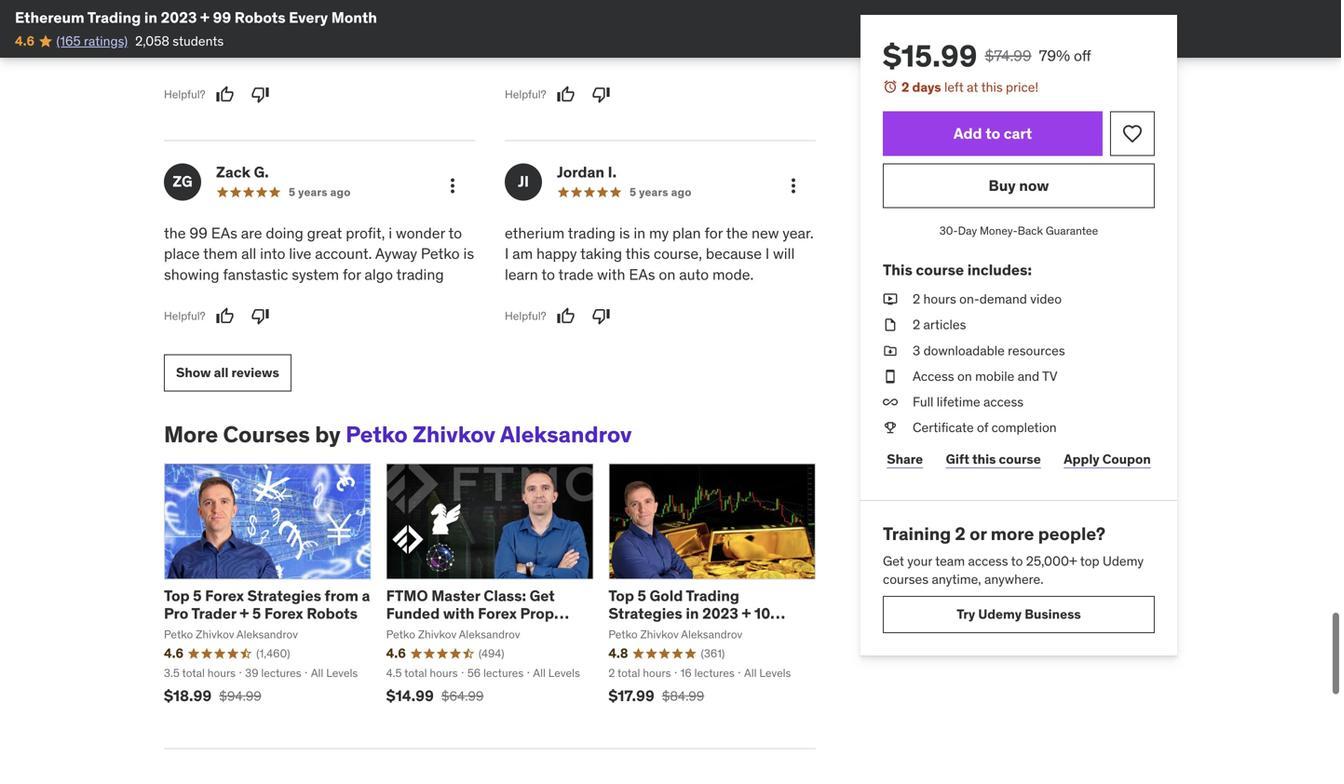 Task type: vqa. For each thing, say whether or not it's contained in the screenshot.
the "4.7"
no



Task type: describe. For each thing, give the bounding box(es) containing it.
learn
[[505, 265, 538, 284]]

prop
[[520, 604, 554, 624]]

mark review by salman h. as unhelpful image
[[251, 85, 270, 104]]

0 vertical spatial this
[[982, 79, 1003, 95]]

0 horizontal spatial course
[[916, 260, 964, 279]]

strategies inside top 5 forex strategies from a pro trader + 5 forex robots petko zhivkov aleksandrov
[[247, 587, 321, 606]]

2023 inside top 5 gold trading strategies in 2023 + 10 robots included
[[703, 604, 739, 624]]

$64.99
[[441, 688, 484, 705]]

petko up 4.8
[[609, 627, 638, 642]]

market
[[288, 50, 335, 69]]

included
[[663, 622, 725, 641]]

i inside 'i liked the idea of 99 ea though it takes so long to evaluate and execute the tool. in my opinion the crypto market is so volatile that we may miss a lot of trading opportunists before entering and executing the supposed 99 ea in a live account.'
[[164, 8, 168, 27]]

all inside the 99 eas are doing great profit, i wonder to place them all into live account. ayway petko is showing fanstastic system for algo trading
[[241, 244, 256, 263]]

0 horizontal spatial forex
[[205, 587, 244, 606]]

gift this course
[[946, 451, 1041, 467]]

it
[[375, 8, 384, 27]]

is inside 'i liked the idea of 99 ea though it takes so long to evaluate and execute the tool. in my opinion the crypto market is so volatile that we may miss a lot of trading opportunists before entering and executing the supposed 99 ea in a live account.'
[[339, 50, 349, 69]]

more inside button
[[202, 36, 234, 53]]

2 horizontal spatial i
[[766, 244, 770, 263]]

for inside etherium trading is in my plan for the new year. i am happy taking this course, because i will learn to trade with eas on auto mode.
[[705, 223, 723, 243]]

access
[[913, 368, 955, 385]]

am
[[513, 244, 533, 263]]

2 vertical spatial of
[[977, 419, 989, 436]]

courses
[[883, 571, 929, 588]]

certificate of completion
[[913, 419, 1057, 436]]

lectures for $14.99
[[484, 666, 524, 681]]

2 total hours
[[609, 666, 671, 681]]

execute
[[302, 29, 354, 48]]

$14.99 $64.99
[[386, 687, 484, 706]]

cart
[[1004, 124, 1032, 143]]

anytime,
[[932, 571, 982, 588]]

mark review by salman h. as helpful image
[[216, 85, 234, 104]]

share
[[887, 451, 923, 467]]

petko zhivkov aleksandrov for firms
[[386, 627, 520, 642]]

on inside etherium trading is in my plan for the new year. i am happy taking this course, because i will learn to trade with eas on auto mode.
[[659, 265, 676, 284]]

0 vertical spatial 2023
[[161, 8, 197, 27]]

0 horizontal spatial robots
[[235, 8, 286, 27]]

gold
[[650, 587, 683, 606]]

g.
[[254, 162, 269, 182]]

auto
[[679, 265, 709, 284]]

all inside button
[[214, 364, 229, 381]]

course,
[[654, 244, 702, 263]]

to inside button
[[986, 124, 1001, 143]]

helpful? for mark review by andrea s. as helpful icon
[[505, 87, 547, 101]]

is inside the 99 eas are doing great profit, i wonder to place them all into live account. ayway petko is showing fanstastic system for algo trading
[[464, 244, 474, 263]]

top for top 5 gold trading strategies in 2023 + 10 robots included
[[609, 587, 634, 606]]

all levels for top 5 gold trading strategies in 2023 + 10 robots included
[[744, 666, 791, 681]]

0 horizontal spatial 4.6
[[15, 33, 35, 49]]

tool.
[[383, 29, 412, 48]]

or
[[970, 523, 987, 545]]

share button
[[883, 441, 927, 478]]

1 horizontal spatial i
[[505, 244, 509, 263]]

zg
[[173, 172, 193, 191]]

ethereum
[[15, 8, 84, 27]]

3
[[913, 342, 921, 359]]

master
[[432, 587, 480, 606]]

0 vertical spatial of
[[264, 8, 277, 27]]

jordan i.
[[557, 162, 617, 182]]

udemy inside the training 2 or more people? get your team access to 25,000+ top udemy courses anytime, anywhere.
[[1103, 553, 1144, 570]]

video
[[1031, 291, 1062, 308]]

16 lectures
[[681, 666, 735, 681]]

5 years ago for great
[[289, 185, 351, 199]]

1 vertical spatial of
[[262, 70, 275, 90]]

this inside etherium trading is in my plan for the new year. i am happy taking this course, because i will learn to trade with eas on auto mode.
[[626, 244, 650, 263]]

ethereum trading in 2023 + 99 robots every month
[[15, 8, 377, 27]]

99 right idea
[[281, 8, 299, 27]]

79%
[[1039, 46, 1071, 65]]

liked
[[172, 8, 203, 27]]

$84.99
[[662, 688, 705, 705]]

5 up doing
[[289, 185, 296, 199]]

the left idea
[[207, 8, 229, 27]]

additional actions for review by jordan i. image
[[783, 175, 805, 197]]

xsmall image for access on mobile and tv
[[883, 367, 898, 386]]

1 horizontal spatial forex
[[264, 604, 303, 624]]

eas inside etherium trading is in my plan for the new year. i am happy taking this course, because i will learn to trade with eas on auto mode.
[[629, 265, 655, 284]]

3.5 total hours
[[164, 666, 236, 681]]

petko right by
[[346, 421, 408, 449]]

account. inside the 99 eas are doing great profit, i wonder to place them all into live account. ayway petko is showing fanstastic system for algo trading
[[315, 244, 372, 263]]

1 vertical spatial on
[[958, 368, 972, 385]]

ji
[[518, 172, 529, 191]]

levels for top 5 forex strategies from a pro trader + 5 forex robots
[[326, 666, 358, 681]]

account. inside 'i liked the idea of 99 ea though it takes so long to evaluate and execute the tool. in my opinion the crypto market is so volatile that we may miss a lot of trading opportunists before entering and executing the supposed 99 ea in a live account.'
[[202, 112, 259, 131]]

algo
[[365, 265, 393, 284]]

0 horizontal spatial a
[[164, 112, 172, 131]]

ayway
[[375, 244, 417, 263]]

5 right trader
[[252, 604, 261, 624]]

1 vertical spatial ea
[[436, 91, 455, 110]]

30-day money-back guarantee
[[940, 224, 1099, 238]]

2 for 2 days left at this price!
[[902, 79, 910, 95]]

profit,
[[346, 223, 385, 243]]

my inside etherium trading is in my plan for the new year. i am happy taking this course, because i will learn to trade with eas on auto mode.
[[649, 223, 669, 243]]

opinion
[[164, 50, 213, 69]]

training 2 or more people? get your team access to 25,000+ top udemy courses anytime, anywhere.
[[883, 523, 1144, 588]]

trader
[[191, 604, 237, 624]]

get inside ftmo master class: get funded with forex prop trading firms
[[530, 587, 555, 606]]

the down evaluate
[[217, 50, 238, 69]]

25,000+
[[1027, 553, 1078, 570]]

them
[[203, 244, 238, 263]]

includes:
[[968, 260, 1032, 279]]

99 left idea
[[213, 8, 231, 27]]

aleksandrov inside top 5 forex strategies from a pro trader + 5 forex robots petko zhivkov aleksandrov
[[237, 627, 298, 642]]

2 vertical spatial and
[[1018, 368, 1040, 385]]

students
[[173, 33, 224, 49]]

xsmall image for certificate of completion
[[883, 419, 898, 437]]

lot
[[241, 70, 258, 90]]

99 inside the 99 eas are doing great profit, i wonder to place them all into live account. ayway petko is showing fanstastic system for algo trading
[[189, 223, 208, 243]]

ago for plan
[[671, 185, 692, 199]]

live inside 'i liked the idea of 99 ea though it takes so long to evaluate and execute the tool. in my opinion the crypto market is so volatile that we may miss a lot of trading opportunists before entering and executing the supposed 99 ea in a live account.'
[[175, 112, 198, 131]]

levels for top 5 gold trading strategies in 2023 + 10 robots included
[[760, 666, 791, 681]]

reviews
[[232, 364, 279, 381]]

2 days left at this price!
[[902, 79, 1039, 95]]

will
[[773, 244, 795, 263]]

0 horizontal spatial trading
[[87, 8, 141, 27]]

4.6 for ftmo master class: get funded with forex prop trading firms
[[386, 645, 406, 662]]

years for doing
[[298, 185, 328, 199]]

taking
[[581, 244, 622, 263]]

top 5 forex strategies from a pro trader + 5 forex robots link
[[164, 587, 370, 624]]

2 for 2 hours on-demand video
[[913, 291, 921, 308]]

opportunists
[[329, 70, 414, 90]]

trading inside etherium trading is in my plan for the new year. i am happy taking this course, because i will learn to trade with eas on auto mode.
[[568, 223, 616, 243]]

show for show more
[[164, 36, 199, 53]]

top for top 5 forex strategies from a pro trader + 5 forex robots petko zhivkov aleksandrov
[[164, 587, 190, 606]]

(494)
[[479, 647, 505, 661]]

30-
[[940, 224, 958, 238]]

downloadable
[[924, 342, 1005, 359]]

0 horizontal spatial and
[[223, 91, 248, 110]]

apply
[[1064, 451, 1100, 467]]

at
[[967, 79, 979, 95]]

zhivkov inside top 5 forex strategies from a pro trader + 5 forex robots petko zhivkov aleksandrov
[[196, 627, 234, 642]]

2 vertical spatial this
[[973, 451, 996, 467]]

funded
[[386, 604, 440, 624]]

the down it
[[357, 29, 379, 48]]

(1,460)
[[256, 647, 290, 661]]

volatile
[[372, 50, 420, 69]]

get inside the training 2 or more people? get your team access to 25,000+ top udemy courses anytime, anywhere.
[[883, 553, 905, 570]]

the 99 eas are doing great profit, i wonder to place them all into live account. ayway petko is showing fanstastic system for algo trading
[[164, 223, 474, 284]]

year.
[[783, 223, 814, 243]]

in inside 'i liked the idea of 99 ea though it takes so long to evaluate and execute the tool. in my opinion the crypto market is so volatile that we may miss a lot of trading opportunists before entering and executing the supposed 99 ea in a live account.'
[[459, 91, 471, 110]]

may
[[164, 70, 192, 90]]

the inside etherium trading is in my plan for the new year. i am happy taking this course, because i will learn to trade with eas on auto mode.
[[726, 223, 748, 243]]

show for show all reviews
[[176, 364, 211, 381]]

1 horizontal spatial a
[[229, 70, 237, 90]]

etherium
[[505, 223, 565, 243]]

all for top 5 gold trading strategies in 2023 + 10 robots included
[[744, 666, 757, 681]]

long
[[164, 29, 193, 48]]

day
[[958, 224, 977, 238]]

all levels for ftmo master class: get funded with forex prop trading firms
[[533, 666, 580, 681]]

helpful? for mark review by jordan i. as helpful icon
[[505, 309, 547, 323]]

5 up etherium trading is in my plan for the new year. i am happy taking this course, because i will learn to trade with eas on auto mode.
[[630, 185, 637, 199]]

the down opportunists on the top left of the page
[[320, 91, 342, 110]]

hours for top 5 gold trading strategies in 2023 + 10 robots included
[[643, 666, 671, 681]]

in up "2,058"
[[144, 8, 158, 27]]

ago for great
[[330, 185, 351, 199]]

xsmall image for full
[[883, 393, 898, 411]]

5 inside top 5 gold trading strategies in 2023 + 10 robots included
[[638, 587, 647, 606]]

petko zhivkov aleksandrov for robots
[[609, 627, 743, 642]]

ftmo master class: get funded with forex prop trading firms
[[386, 587, 555, 641]]

mark review by zack g. as helpful image
[[216, 307, 234, 326]]

4.6 for top 5 forex strategies from a pro trader + 5 forex robots
[[164, 645, 184, 662]]

try udemy business
[[957, 606, 1081, 623]]

anywhere.
[[985, 571, 1044, 588]]

helpful? for the mark review by zack g. as helpful icon
[[164, 309, 206, 323]]

etherium trading is in my plan for the new year. i am happy taking this course, because i will learn to trade with eas on auto mode.
[[505, 223, 814, 284]]

in inside top 5 gold trading strategies in 2023 + 10 robots included
[[686, 604, 699, 624]]

now
[[1019, 176, 1050, 195]]

39 lectures
[[245, 666, 302, 681]]

4.5
[[386, 666, 402, 681]]

5 years ago for plan
[[630, 185, 692, 199]]

my inside 'i liked the idea of 99 ea though it takes so long to evaluate and execute the tool. in my opinion the crypto market is so volatile that we may miss a lot of trading opportunists before entering and executing the supposed 99 ea in a live account.'
[[431, 29, 451, 48]]

total for $14.99
[[405, 666, 427, 681]]

lectures for $18.99
[[261, 666, 302, 681]]

39
[[245, 666, 259, 681]]

i
[[389, 223, 392, 243]]

eas inside the 99 eas are doing great profit, i wonder to place them all into live account. ayway petko is showing fanstastic system for algo trading
[[211, 223, 238, 243]]



Task type: locate. For each thing, give the bounding box(es) containing it.
to inside the training 2 or more people? get your team access to 25,000+ top udemy courses anytime, anywhere.
[[1012, 553, 1023, 570]]

zhivkov
[[413, 421, 496, 449], [196, 627, 234, 642], [418, 627, 457, 642], [641, 627, 679, 642]]

2 total from the left
[[405, 666, 427, 681]]

1 vertical spatial 2023
[[703, 604, 739, 624]]

0 vertical spatial udemy
[[1103, 553, 1144, 570]]

2 vertical spatial trading
[[386, 622, 440, 641]]

0 horizontal spatial get
[[530, 587, 555, 606]]

try
[[957, 606, 976, 623]]

0 horizontal spatial i
[[164, 8, 168, 27]]

this right gift
[[973, 451, 996, 467]]

all down are
[[241, 244, 256, 263]]

more inside the training 2 or more people? get your team access to 25,000+ top udemy courses anytime, anywhere.
[[991, 523, 1035, 545]]

resources
[[1008, 342, 1066, 359]]

total right the 3.5
[[182, 666, 205, 681]]

xsmall image left full
[[883, 393, 898, 411]]

0 vertical spatial show
[[164, 36, 199, 53]]

on down "course,"
[[659, 265, 676, 284]]

total down 4.8
[[618, 666, 640, 681]]

1 horizontal spatial trading
[[396, 265, 444, 284]]

to up anywhere. at the bottom right of page
[[1012, 553, 1023, 570]]

1 horizontal spatial strategies
[[609, 604, 683, 624]]

0 horizontal spatial account.
[[202, 112, 259, 131]]

2 inside the training 2 or more people? get your team access to 25,000+ top udemy courses anytime, anywhere.
[[955, 523, 966, 545]]

0 horizontal spatial strategies
[[247, 587, 321, 606]]

course down 30-
[[916, 260, 964, 279]]

4.8
[[609, 645, 628, 662]]

in inside etherium trading is in my plan for the new year. i am happy taking this course, because i will learn to trade with eas on auto mode.
[[634, 223, 646, 243]]

1 horizontal spatial and
[[273, 29, 298, 48]]

xsmall image left 2 articles
[[883, 316, 898, 334]]

5 left gold
[[638, 587, 647, 606]]

1 horizontal spatial years
[[639, 185, 669, 199]]

great
[[307, 223, 342, 243]]

and left tv
[[1018, 368, 1040, 385]]

1 horizontal spatial eas
[[629, 265, 655, 284]]

lectures for $17.99
[[695, 666, 735, 681]]

crypto
[[242, 50, 284, 69]]

for left "algo"
[[343, 265, 361, 284]]

3 all from the left
[[744, 666, 757, 681]]

3 levels from the left
[[760, 666, 791, 681]]

1 vertical spatial udemy
[[979, 606, 1022, 623]]

1 ago from the left
[[330, 185, 351, 199]]

hours for ftmo master class: get funded with forex prop trading firms
[[430, 666, 458, 681]]

xsmall image for 2 hours on-demand video
[[883, 290, 898, 309]]

1 horizontal spatial 5 years ago
[[630, 185, 692, 199]]

total for $18.99
[[182, 666, 205, 681]]

2 horizontal spatial and
[[1018, 368, 1040, 385]]

0 vertical spatial is
[[339, 50, 349, 69]]

2 for 2 total hours
[[609, 666, 615, 681]]

in left plan
[[634, 223, 646, 243]]

2 lectures from the left
[[484, 666, 524, 681]]

all right 39 lectures
[[311, 666, 324, 681]]

alarm image
[[883, 79, 898, 94]]

ea up the execute
[[302, 8, 321, 27]]

trading inside the 99 eas are doing great profit, i wonder to place them all into live account. ayway petko is showing fanstastic system for algo trading
[[396, 265, 444, 284]]

2023 up long
[[161, 8, 197, 27]]

1 horizontal spatial more
[[991, 523, 1035, 545]]

ea
[[302, 8, 321, 27], [436, 91, 455, 110]]

course down completion
[[999, 451, 1041, 467]]

because
[[706, 244, 762, 263]]

lifetime
[[937, 394, 981, 410]]

(165
[[56, 33, 81, 49]]

are
[[241, 223, 262, 243]]

live inside the 99 eas are doing great profit, i wonder to place them all into live account. ayway petko is showing fanstastic system for algo trading
[[289, 244, 312, 263]]

1 horizontal spatial all
[[533, 666, 546, 681]]

1 top from the left
[[164, 587, 190, 606]]

in right gold
[[686, 604, 699, 624]]

1 all levels from the left
[[311, 666, 358, 681]]

helpful? left the mark review by zack g. as helpful icon
[[164, 309, 206, 323]]

0 horizontal spatial my
[[431, 29, 451, 48]]

$17.99
[[609, 687, 655, 706]]

apply coupon button
[[1060, 441, 1155, 478]]

3 xsmall image from the top
[[883, 367, 898, 386]]

5
[[289, 185, 296, 199], [630, 185, 637, 199], [193, 587, 202, 606], [638, 587, 647, 606], [252, 604, 261, 624]]

buy now button
[[883, 164, 1155, 208]]

with inside etherium trading is in my plan for the new year. i am happy taking this course, because i will learn to trade with eas on auto mode.
[[597, 265, 626, 284]]

petko inside top 5 forex strategies from a pro trader + 5 forex robots petko zhivkov aleksandrov
[[164, 627, 193, 642]]

2
[[902, 79, 910, 95], [913, 291, 921, 308], [913, 316, 921, 333], [955, 523, 966, 545], [609, 666, 615, 681]]

ago
[[330, 185, 351, 199], [671, 185, 692, 199]]

trading up included
[[686, 587, 740, 606]]

$18.99
[[164, 687, 212, 706]]

xsmall image left 3
[[883, 342, 898, 360]]

1 horizontal spatial all
[[241, 244, 256, 263]]

petko down pro
[[164, 627, 193, 642]]

1 years from the left
[[298, 185, 328, 199]]

0 vertical spatial course
[[916, 260, 964, 279]]

$17.99 $84.99
[[609, 687, 705, 706]]

1 xsmall image from the top
[[883, 290, 898, 309]]

is up taking
[[619, 223, 630, 243]]

1 vertical spatial trading
[[568, 223, 616, 243]]

1 horizontal spatial course
[[999, 451, 1041, 467]]

2 xsmall image from the top
[[883, 316, 898, 334]]

month
[[331, 8, 377, 27]]

1 petko zhivkov aleksandrov from the left
[[386, 627, 520, 642]]

361 reviews element
[[701, 646, 725, 662]]

1 horizontal spatial robots
[[307, 604, 358, 624]]

xsmall image up share
[[883, 419, 898, 437]]

2023 up (361)
[[703, 604, 739, 624]]

to down happy
[[542, 265, 555, 284]]

i.
[[608, 162, 617, 182]]

top inside top 5 forex strategies from a pro trader + 5 forex robots petko zhivkov aleksandrov
[[164, 587, 190, 606]]

16
[[681, 666, 692, 681]]

before
[[417, 70, 461, 90]]

2 horizontal spatial levels
[[760, 666, 791, 681]]

xsmall image for 2 articles
[[883, 316, 898, 334]]

5 years ago up plan
[[630, 185, 692, 199]]

trading up taking
[[568, 223, 616, 243]]

2 years from the left
[[639, 185, 669, 199]]

0 horizontal spatial ago
[[330, 185, 351, 199]]

1 horizontal spatial petko zhivkov aleksandrov
[[609, 627, 743, 642]]

all left reviews
[[214, 364, 229, 381]]

all levels
[[311, 666, 358, 681], [533, 666, 580, 681], [744, 666, 791, 681]]

levels left 4.5
[[326, 666, 358, 681]]

all right the 56 lectures
[[533, 666, 546, 681]]

1 total from the left
[[182, 666, 205, 681]]

mark review by jordan i. as helpful image
[[557, 307, 575, 326]]

all right 16 lectures
[[744, 666, 757, 681]]

forex inside ftmo master class: get funded with forex prop trading firms
[[478, 604, 517, 624]]

2 horizontal spatial a
[[362, 587, 370, 606]]

show more
[[164, 36, 234, 53]]

0 horizontal spatial +
[[200, 8, 210, 27]]

1 horizontal spatial so
[[428, 8, 443, 27]]

1 vertical spatial so
[[353, 50, 369, 69]]

1 vertical spatial my
[[649, 223, 669, 243]]

to inside the 99 eas are doing great profit, i wonder to place them all into live account. ayway petko is showing fanstastic system for algo trading
[[449, 223, 462, 243]]

4.6
[[15, 33, 35, 49], [164, 645, 184, 662], [386, 645, 406, 662]]

lectures
[[261, 666, 302, 681], [484, 666, 524, 681], [695, 666, 735, 681]]

2 hours on-demand video
[[913, 291, 1062, 308]]

3 total from the left
[[618, 666, 640, 681]]

5 years ago up great
[[289, 185, 351, 199]]

lectures down 1460 reviews element
[[261, 666, 302, 681]]

0 vertical spatial live
[[175, 112, 198, 131]]

2 horizontal spatial trading
[[686, 587, 740, 606]]

coupon
[[1103, 451, 1151, 467]]

total right 4.5
[[405, 666, 427, 681]]

hours up $18.99 $94.99
[[208, 666, 236, 681]]

2 up 2 articles
[[913, 291, 921, 308]]

access
[[984, 394, 1024, 410], [968, 553, 1009, 570]]

+ right trader
[[240, 604, 249, 624]]

2 horizontal spatial forex
[[478, 604, 517, 624]]

1 vertical spatial get
[[530, 587, 555, 606]]

access inside the training 2 or more people? get your team access to 25,000+ top udemy courses anytime, anywhere.
[[968, 553, 1009, 570]]

ftmo
[[386, 587, 428, 606]]

hours up 2 articles
[[924, 291, 957, 308]]

3 lectures from the left
[[695, 666, 735, 681]]

1 vertical spatial and
[[223, 91, 248, 110]]

forex up (1,460) at the left of the page
[[264, 604, 303, 624]]

1 horizontal spatial 2023
[[703, 604, 739, 624]]

every
[[289, 8, 328, 27]]

the up the 'because' on the top right of the page
[[726, 223, 748, 243]]

0 horizontal spatial total
[[182, 666, 205, 681]]

access down or
[[968, 553, 1009, 570]]

petko inside the 99 eas are doing great profit, i wonder to place them all into live account. ayway petko is showing fanstastic system for algo trading
[[421, 244, 460, 263]]

2 all levels from the left
[[533, 666, 580, 681]]

ea down before
[[436, 91, 455, 110]]

strategies
[[247, 587, 321, 606], [609, 604, 683, 624]]

helpful? left mark review by andrea s. as helpful icon
[[505, 87, 547, 101]]

the up place
[[164, 223, 186, 243]]

off
[[1074, 46, 1092, 65]]

top left gold
[[609, 587, 634, 606]]

2 ago from the left
[[671, 185, 692, 199]]

0 vertical spatial xsmall image
[[883, 342, 898, 360]]

1 vertical spatial account.
[[315, 244, 372, 263]]

1 vertical spatial for
[[343, 265, 361, 284]]

all for top 5 forex strategies from a pro trader + 5 forex robots
[[311, 666, 324, 681]]

1 vertical spatial is
[[619, 223, 630, 243]]

ftmo master class: get funded with forex prop trading firms link
[[386, 587, 569, 641]]

(165 ratings)
[[56, 33, 128, 49]]

trading inside 'i liked the idea of 99 ea though it takes so long to evaluate and execute the tool. in my opinion the crypto market is so volatile that we may miss a lot of trading opportunists before entering and executing the supposed 99 ea in a live account.'
[[278, 70, 326, 90]]

2 for 2 articles
[[913, 316, 921, 333]]

2 all from the left
[[533, 666, 546, 681]]

with inside ftmo master class: get funded with forex prop trading firms
[[443, 604, 475, 624]]

wishlist image
[[1122, 123, 1144, 145]]

mobile
[[976, 368, 1015, 385]]

1 horizontal spatial ago
[[671, 185, 692, 199]]

aleksandrov
[[500, 421, 632, 449], [237, 627, 298, 642], [459, 627, 520, 642], [681, 627, 743, 642]]

1 horizontal spatial account.
[[315, 244, 372, 263]]

+ left the 10
[[742, 604, 751, 624]]

with down taking
[[597, 265, 626, 284]]

0 horizontal spatial top
[[164, 587, 190, 606]]

2 top from the left
[[609, 587, 634, 606]]

in down before
[[459, 91, 471, 110]]

to inside etherium trading is in my plan for the new year. i am happy taking this course, because i will learn to trade with eas on auto mode.
[[542, 265, 555, 284]]

1 horizontal spatial all levels
[[533, 666, 580, 681]]

trading
[[87, 8, 141, 27], [686, 587, 740, 606], [386, 622, 440, 641]]

trading inside top 5 gold trading strategies in 2023 + 10 robots included
[[686, 587, 740, 606]]

0 horizontal spatial all levels
[[311, 666, 358, 681]]

mark review by zack g. as unhelpful image
[[251, 307, 270, 326]]

0 vertical spatial so
[[428, 8, 443, 27]]

1 horizontal spatial udemy
[[1103, 553, 1144, 570]]

to inside 'i liked the idea of 99 ea though it takes so long to evaluate and execute the tool. in my opinion the crypto market is so volatile that we may miss a lot of trading opportunists before entering and executing the supposed 99 ea in a live account.'
[[196, 29, 210, 48]]

is left am
[[464, 244, 474, 263]]

total for $17.99
[[618, 666, 640, 681]]

+ inside top 5 forex strategies from a pro trader + 5 forex robots petko zhivkov aleksandrov
[[240, 604, 249, 624]]

+ up students
[[200, 8, 210, 27]]

business
[[1025, 606, 1081, 623]]

all levels right the 56 lectures
[[533, 666, 580, 681]]

i left am
[[505, 244, 509, 263]]

1 horizontal spatial lectures
[[484, 666, 524, 681]]

of right lot
[[262, 70, 275, 90]]

2 petko zhivkov aleksandrov from the left
[[609, 627, 743, 642]]

0 vertical spatial get
[[883, 553, 905, 570]]

petko down "wonder"
[[421, 244, 460, 263]]

1 levels from the left
[[326, 666, 358, 681]]

all levels for top 5 forex strategies from a pro trader + 5 forex robots
[[311, 666, 358, 681]]

1 all from the left
[[311, 666, 324, 681]]

and down lot
[[223, 91, 248, 110]]

udemy right top in the right of the page
[[1103, 553, 1144, 570]]

full lifetime access
[[913, 394, 1024, 410]]

trading inside ftmo master class: get funded with forex prop trading firms
[[386, 622, 440, 641]]

1 horizontal spatial on
[[958, 368, 972, 385]]

add to cart
[[954, 124, 1032, 143]]

strategies inside top 5 gold trading strategies in 2023 + 10 robots included
[[609, 604, 683, 624]]

1 horizontal spatial +
[[240, 604, 249, 624]]

+ inside top 5 gold trading strategies in 2023 + 10 robots included
[[742, 604, 751, 624]]

0 horizontal spatial levels
[[326, 666, 358, 681]]

zack g.
[[216, 162, 269, 182]]

mode.
[[713, 265, 754, 284]]

live up system
[[289, 244, 312, 263]]

from
[[325, 587, 359, 606]]

levels for ftmo master class: get funded with forex prop trading firms
[[549, 666, 580, 681]]

strategies left from
[[247, 587, 321, 606]]

this right taking
[[626, 244, 650, 263]]

0 vertical spatial more
[[202, 36, 234, 53]]

0 vertical spatial access
[[984, 394, 1024, 410]]

trading down ftmo
[[386, 622, 440, 641]]

1 horizontal spatial ea
[[436, 91, 455, 110]]

the inside the 99 eas are doing great profit, i wonder to place them all into live account. ayway petko is showing fanstastic system for algo trading
[[164, 223, 186, 243]]

ago up great
[[330, 185, 351, 199]]

is inside etherium trading is in my plan for the new year. i am happy taking this course, because i will learn to trade with eas on auto mode.
[[619, 223, 630, 243]]

2 levels from the left
[[549, 666, 580, 681]]

1 horizontal spatial get
[[883, 553, 905, 570]]

for inside the 99 eas are doing great profit, i wonder to place them all into live account. ayway petko is showing fanstastic system for algo trading
[[343, 265, 361, 284]]

gift this course link
[[942, 441, 1045, 478]]

live down entering
[[175, 112, 198, 131]]

eas down "course,"
[[629, 265, 655, 284]]

4 xsmall image from the top
[[883, 419, 898, 437]]

1 vertical spatial trading
[[686, 587, 740, 606]]

helpful? left mark review by jordan i. as helpful icon
[[505, 309, 547, 323]]

0 vertical spatial all
[[241, 244, 256, 263]]

hours up '$14.99 $64.99'
[[430, 666, 458, 681]]

4.6 up 4.5
[[386, 645, 406, 662]]

we
[[454, 50, 473, 69]]

buy
[[989, 176, 1016, 195]]

0 vertical spatial with
[[597, 265, 626, 284]]

0 horizontal spatial trading
[[278, 70, 326, 90]]

jordan
[[557, 162, 605, 182]]

supposed
[[346, 91, 411, 110]]

4.6 down ethereum
[[15, 33, 35, 49]]

helpful? down opinion
[[164, 87, 206, 101]]

494 reviews element
[[479, 646, 505, 662]]

this course includes:
[[883, 260, 1032, 279]]

0 vertical spatial trading
[[278, 70, 326, 90]]

1 lectures from the left
[[261, 666, 302, 681]]

guarantee
[[1046, 224, 1099, 238]]

more
[[164, 421, 218, 449]]

years up great
[[298, 185, 328, 199]]

1 vertical spatial all
[[214, 364, 229, 381]]

xsmall image down this
[[883, 290, 898, 309]]

trading down ayway
[[396, 265, 444, 284]]

left
[[945, 79, 964, 95]]

certificate
[[913, 419, 974, 436]]

robots inside top 5 forex strategies from a pro trader + 5 forex robots petko zhivkov aleksandrov
[[307, 604, 358, 624]]

xsmall image for 3
[[883, 342, 898, 360]]

$14.99
[[386, 687, 434, 706]]

years for my
[[639, 185, 669, 199]]

i left will
[[766, 244, 770, 263]]

1 horizontal spatial total
[[405, 666, 427, 681]]

0 horizontal spatial ea
[[302, 8, 321, 27]]

1 vertical spatial show
[[176, 364, 211, 381]]

56 lectures
[[468, 666, 524, 681]]

5 years ago
[[289, 185, 351, 199], [630, 185, 692, 199]]

petko down funded
[[386, 627, 415, 642]]

2 horizontal spatial robots
[[609, 622, 660, 641]]

lectures down 361 reviews element
[[695, 666, 735, 681]]

lectures down 494 reviews element
[[484, 666, 524, 681]]

and up crypto
[[273, 29, 298, 48]]

3 all levels from the left
[[744, 666, 791, 681]]

1 5 years ago from the left
[[289, 185, 351, 199]]

all levels left 4.5
[[311, 666, 358, 681]]

training
[[883, 523, 951, 545]]

to left cart
[[986, 124, 1001, 143]]

1 horizontal spatial top
[[609, 587, 634, 606]]

eas
[[211, 223, 238, 243], [629, 265, 655, 284]]

mark review by andrea s. as helpful image
[[557, 85, 575, 104]]

xsmall image
[[883, 290, 898, 309], [883, 316, 898, 334], [883, 367, 898, 386], [883, 419, 898, 437]]

mark review by andrea s. as unhelpful image
[[592, 85, 611, 104]]

access down mobile
[[984, 394, 1024, 410]]

account. down "mark review by salman h. as helpful" image
[[202, 112, 259, 131]]

levels down the 10
[[760, 666, 791, 681]]

5 right pro
[[193, 587, 202, 606]]

mark review by jordan i. as unhelpful image
[[592, 307, 611, 326]]

additional actions for review by zack g. image
[[442, 175, 464, 197]]

2 horizontal spatial all levels
[[744, 666, 791, 681]]

helpful? for "mark review by salman h. as helpful" image
[[164, 87, 206, 101]]

2 horizontal spatial is
[[619, 223, 630, 243]]

entering
[[164, 91, 220, 110]]

99 down before
[[415, 91, 433, 110]]

1 vertical spatial access
[[968, 553, 1009, 570]]

place
[[164, 244, 200, 263]]

0 horizontal spatial 5 years ago
[[289, 185, 351, 199]]

a
[[229, 70, 237, 90], [164, 112, 172, 131], [362, 587, 370, 606]]

1 horizontal spatial my
[[649, 223, 669, 243]]

0 horizontal spatial years
[[298, 185, 328, 199]]

top inside top 5 gold trading strategies in 2023 + 10 robots included
[[609, 587, 634, 606]]

so up opportunists on the top left of the page
[[353, 50, 369, 69]]

hours for top 5 forex strategies from a pro trader + 5 forex robots
[[208, 666, 236, 681]]

0 horizontal spatial so
[[353, 50, 369, 69]]

0 horizontal spatial petko zhivkov aleksandrov
[[386, 627, 520, 642]]

levels
[[326, 666, 358, 681], [549, 666, 580, 681], [760, 666, 791, 681]]

(361)
[[701, 647, 725, 661]]

0 vertical spatial for
[[705, 223, 723, 243]]

executing
[[252, 91, 317, 110]]

full
[[913, 394, 934, 410]]

2 vertical spatial a
[[362, 587, 370, 606]]

account. down great
[[315, 244, 372, 263]]

eas up them
[[211, 223, 238, 243]]

0 horizontal spatial lectures
[[261, 666, 302, 681]]

levels down prop
[[549, 666, 580, 681]]

0 horizontal spatial all
[[214, 364, 229, 381]]

0 horizontal spatial is
[[339, 50, 349, 69]]

add to cart button
[[883, 111, 1103, 156]]

a down entering
[[164, 112, 172, 131]]

xsmall image
[[883, 342, 898, 360], [883, 393, 898, 411]]

this right 'at'
[[982, 79, 1003, 95]]

0 vertical spatial my
[[431, 29, 451, 48]]

2 xsmall image from the top
[[883, 393, 898, 411]]

1 xsmall image from the top
[[883, 342, 898, 360]]

2 articles
[[913, 316, 967, 333]]

to right "wonder"
[[449, 223, 462, 243]]

2 5 years ago from the left
[[630, 185, 692, 199]]

1460 reviews element
[[256, 646, 290, 662]]

0 vertical spatial and
[[273, 29, 298, 48]]

strategies up 4.8
[[609, 604, 683, 624]]

forex left prop
[[478, 604, 517, 624]]

0 horizontal spatial udemy
[[979, 606, 1022, 623]]

ratings)
[[84, 33, 128, 49]]

robots inside top 5 gold trading strategies in 2023 + 10 robots included
[[609, 622, 660, 641]]

so right takes
[[428, 8, 443, 27]]

a right from
[[362, 587, 370, 606]]

tv
[[1043, 368, 1058, 385]]

0 horizontal spatial 2023
[[161, 8, 197, 27]]

1 horizontal spatial levels
[[549, 666, 580, 681]]

4.5 total hours
[[386, 666, 458, 681]]

access on mobile and tv
[[913, 368, 1058, 385]]

udemy right try
[[979, 606, 1022, 623]]

all for ftmo master class: get funded with forex prop trading firms
[[533, 666, 546, 681]]

a inside top 5 forex strategies from a pro trader + 5 forex robots petko zhivkov aleksandrov
[[362, 587, 370, 606]]

$94.99
[[219, 688, 262, 705]]



